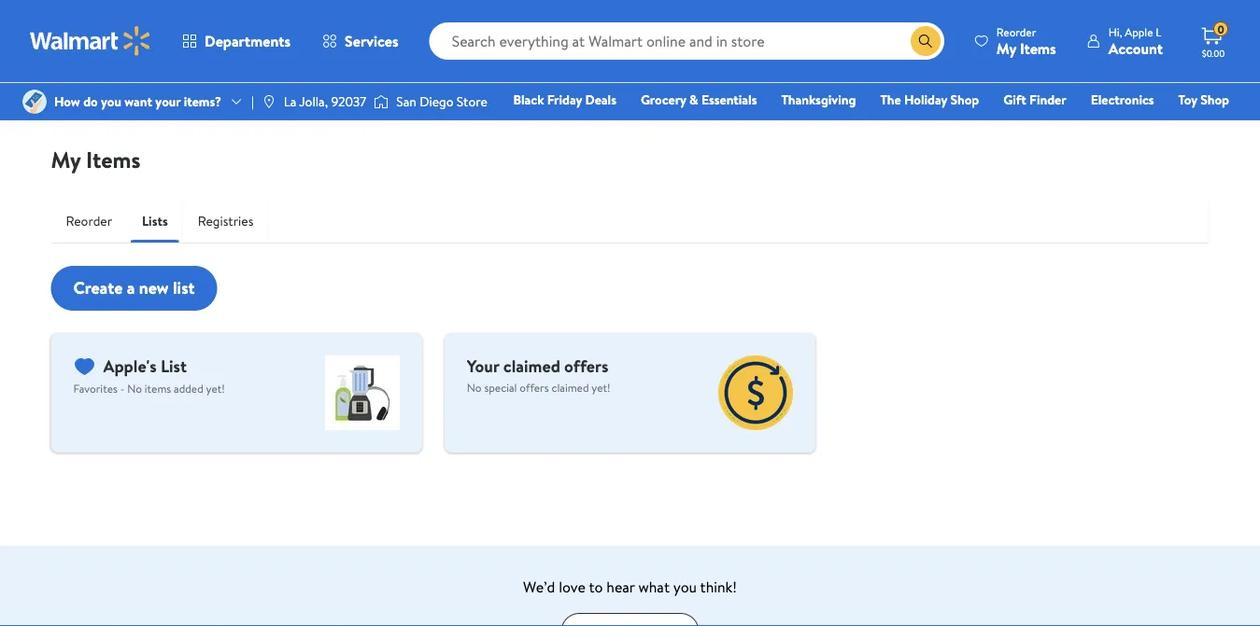 Task type: locate. For each thing, give the bounding box(es) containing it.
0 vertical spatial reorder
[[997, 24, 1036, 40]]

electronics
[[1091, 91, 1154, 109]]

0 horizontal spatial items
[[86, 144, 140, 175]]

walmart+
[[1174, 117, 1229, 135]]

0 horizontal spatial my
[[51, 144, 81, 175]]

reorder up gift
[[997, 24, 1036, 40]]

store
[[457, 92, 487, 111]]

1 horizontal spatial you
[[673, 577, 697, 598]]

debit
[[1117, 117, 1149, 135]]

reorder link
[[51, 199, 127, 244]]

claimed up special
[[503, 355, 560, 378]]

92037
[[331, 92, 366, 111]]

list
[[173, 277, 195, 300]]

 image for la
[[261, 94, 276, 109]]

san diego store
[[396, 92, 487, 111]]

jolla,
[[299, 92, 328, 111]]

 image left the how in the left of the page
[[22, 90, 47, 114]]

2 horizontal spatial  image
[[374, 92, 389, 111]]

0 horizontal spatial yet!
[[206, 381, 225, 397]]

you right do
[[101, 92, 121, 111]]

shop right toy on the right
[[1201, 91, 1229, 109]]

0 horizontal spatial shop
[[950, 91, 979, 109]]

fashion link
[[938, 116, 998, 136]]

how
[[54, 92, 80, 111]]

we'd
[[523, 577, 555, 598]]

san
[[396, 92, 416, 111]]

0
[[1218, 21, 1224, 37]]

services button
[[306, 19, 414, 64]]

search icon image
[[918, 34, 933, 49]]

added
[[174, 381, 203, 397]]

toy
[[1178, 91, 1197, 109]]

create a new list
[[73, 277, 195, 300]]

no inside 'your claimed offers no special offers claimed yet!'
[[467, 380, 482, 396]]

reorder down my items
[[66, 212, 112, 230]]

1 shop from the left
[[950, 91, 979, 109]]

items
[[1020, 38, 1056, 58], [86, 144, 140, 175]]

thanksgiving link
[[773, 90, 864, 110]]

0 horizontal spatial no
[[127, 381, 142, 397]]

1 vertical spatial claimed
[[552, 380, 589, 396]]

$0.00
[[1202, 47, 1225, 59]]

list
[[161, 355, 187, 378]]

my up gift
[[997, 38, 1016, 58]]

apple's list
[[103, 355, 187, 378]]

shop
[[950, 91, 979, 109], [1201, 91, 1229, 109]]

1 horizontal spatial shop
[[1201, 91, 1229, 109]]

finder
[[1029, 91, 1066, 109]]

0 horizontal spatial  image
[[22, 90, 47, 114]]

hi,
[[1109, 24, 1122, 40]]

Search search field
[[429, 22, 944, 60]]

 image for how
[[22, 90, 47, 114]]

home link
[[880, 116, 931, 136]]

-
[[120, 381, 125, 397]]

no down the your
[[467, 380, 482, 396]]

0 horizontal spatial you
[[101, 92, 121, 111]]

0 vertical spatial my
[[997, 38, 1016, 58]]

a
[[127, 277, 135, 300]]

la jolla, 92037
[[284, 92, 366, 111]]

home
[[888, 117, 922, 135]]

your
[[467, 355, 499, 378]]

deals
[[585, 91, 616, 109]]

1 horizontal spatial yet!
[[592, 380, 611, 396]]

items inside reorder my items
[[1020, 38, 1056, 58]]

the holiday shop link
[[872, 90, 988, 110]]

l
[[1156, 24, 1161, 40]]

registry link
[[1006, 116, 1070, 136]]

toy shop link
[[1170, 90, 1238, 110]]

favorites
[[73, 381, 118, 397]]

1 vertical spatial offers
[[520, 380, 549, 396]]

no right -
[[127, 381, 142, 397]]

reorder inside reorder my items
[[997, 24, 1036, 40]]

0 horizontal spatial reorder
[[66, 212, 112, 230]]

2 shop from the left
[[1201, 91, 1229, 109]]

you
[[101, 92, 121, 111], [673, 577, 697, 598]]

1 horizontal spatial offers
[[564, 355, 609, 378]]

claimed right special
[[552, 380, 589, 396]]

shop up fashion on the top of page
[[950, 91, 979, 109]]

0 vertical spatial items
[[1020, 38, 1056, 58]]

my items
[[51, 144, 140, 175]]

love
[[559, 577, 586, 598]]

my down the how in the left of the page
[[51, 144, 81, 175]]

0 vertical spatial offers
[[564, 355, 609, 378]]

shop inside toy shop home
[[1201, 91, 1229, 109]]

reorder for reorder my items
[[997, 24, 1036, 40]]

your
[[155, 92, 181, 111]]

gift finder link
[[995, 90, 1075, 110]]

1 vertical spatial my
[[51, 144, 81, 175]]

1 vertical spatial items
[[86, 144, 140, 175]]

items up gift finder
[[1020, 38, 1056, 58]]

1 horizontal spatial my
[[997, 38, 1016, 58]]

yet!
[[592, 380, 611, 396], [206, 381, 225, 397]]

 image
[[22, 90, 47, 114], [374, 92, 389, 111], [261, 94, 276, 109]]

black friday deals link
[[505, 90, 625, 110]]

1 horizontal spatial  image
[[261, 94, 276, 109]]

walmart+ link
[[1165, 116, 1238, 136]]

offers
[[564, 355, 609, 378], [520, 380, 549, 396]]

grocery & essentials link
[[632, 90, 765, 110]]

create
[[73, 277, 123, 300]]

no
[[467, 380, 482, 396], [127, 381, 142, 397]]

1 horizontal spatial reorder
[[997, 24, 1036, 40]]

we'd love to hear what you think!
[[523, 577, 737, 598]]

your claimed offers no special offers claimed yet!
[[467, 355, 611, 396]]

my
[[997, 38, 1016, 58], [51, 144, 81, 175]]

1 vertical spatial reorder
[[66, 212, 112, 230]]

1 horizontal spatial items
[[1020, 38, 1056, 58]]

reorder
[[997, 24, 1036, 40], [66, 212, 112, 230]]

1 horizontal spatial no
[[467, 380, 482, 396]]

holiday
[[904, 91, 947, 109]]

walmart image
[[30, 26, 151, 56]]

Walmart Site-Wide search field
[[429, 22, 944, 60]]

1 vertical spatial you
[[673, 577, 697, 598]]

claimed
[[503, 355, 560, 378], [552, 380, 589, 396]]

yet! inside 'your claimed offers no special offers claimed yet!'
[[592, 380, 611, 396]]

think!
[[700, 577, 737, 598]]

&
[[689, 91, 698, 109]]

0 horizontal spatial offers
[[520, 380, 549, 396]]

gift
[[1004, 91, 1026, 109]]

items down do
[[86, 144, 140, 175]]

fashion
[[947, 117, 990, 135]]

 image left the san
[[374, 92, 389, 111]]

account
[[1109, 38, 1163, 58]]

friday
[[547, 91, 582, 109]]

 image right | in the top left of the page
[[261, 94, 276, 109]]

you right the 'what' in the bottom right of the page
[[673, 577, 697, 598]]



Task type: vqa. For each thing, say whether or not it's contained in the screenshot.
Kids
no



Task type: describe. For each thing, give the bounding box(es) containing it.
grocery & essentials
[[641, 91, 757, 109]]

one
[[1086, 117, 1114, 135]]

registry
[[1014, 117, 1062, 135]]

favorites - no items added yet!
[[73, 381, 225, 397]]

essentials
[[701, 91, 757, 109]]

registries
[[198, 212, 253, 230]]

want
[[124, 92, 152, 111]]

do
[[83, 92, 98, 111]]

0 vertical spatial claimed
[[503, 355, 560, 378]]

hi, apple l account
[[1109, 24, 1163, 58]]

one debit
[[1086, 117, 1149, 135]]

my inside reorder my items
[[997, 38, 1016, 58]]

how do you want your items?
[[54, 92, 221, 111]]

what
[[638, 577, 670, 598]]

to
[[589, 577, 603, 598]]

reorder for reorder
[[66, 212, 112, 230]]

gift finder
[[1004, 91, 1066, 109]]

registries link
[[183, 199, 268, 244]]

services
[[345, 31, 399, 51]]

the holiday shop
[[880, 91, 979, 109]]

special
[[484, 380, 517, 396]]

toy shop home
[[888, 91, 1229, 135]]

departments
[[205, 31, 291, 51]]

lists
[[142, 212, 168, 230]]

diego
[[420, 92, 454, 111]]

grocery
[[641, 91, 686, 109]]

items
[[145, 381, 171, 397]]

lists link
[[127, 199, 183, 244]]

0 vertical spatial you
[[101, 92, 121, 111]]

apple's
[[103, 355, 157, 378]]

la
[[284, 92, 296, 111]]

thanksgiving
[[781, 91, 856, 109]]

the
[[880, 91, 901, 109]]

black
[[513, 91, 544, 109]]

one debit link
[[1078, 116, 1158, 136]]

departments button
[[166, 19, 306, 64]]

reorder my items
[[997, 24, 1056, 58]]

|
[[251, 92, 254, 111]]

 image for san
[[374, 92, 389, 111]]

electronics link
[[1082, 90, 1163, 110]]

create a new list button
[[51, 266, 217, 311]]

new
[[139, 277, 169, 300]]

items?
[[184, 92, 221, 111]]

shop inside 'link'
[[950, 91, 979, 109]]

apple
[[1125, 24, 1153, 40]]

hear
[[607, 577, 635, 598]]

black friday deals
[[513, 91, 616, 109]]



